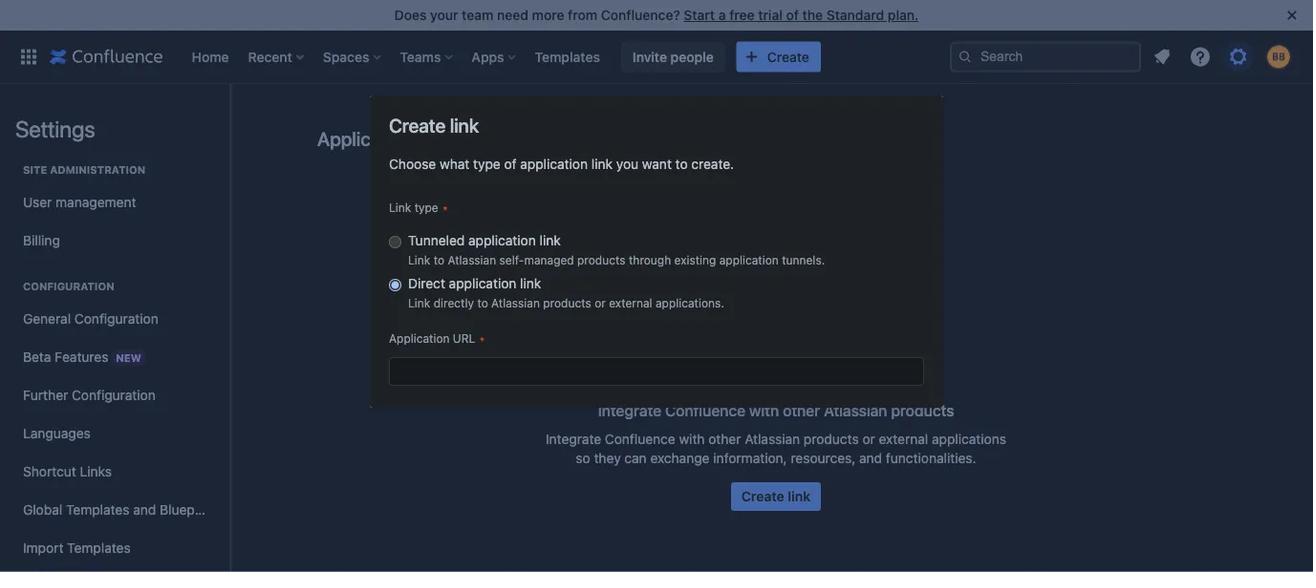 Task type: describe. For each thing, give the bounding box(es) containing it.
application up self-
[[469, 233, 536, 249]]

and inside integrate confluence with other atlassian products or external applications so they can exchange information, resources, and functionalities.
[[860, 451, 883, 467]]

link down managed
[[520, 276, 542, 292]]

atlassian down self-
[[492, 296, 540, 310]]

standard
[[827, 7, 885, 23]]

new
[[116, 352, 141, 364]]

application up directly
[[449, 276, 517, 292]]

does
[[395, 7, 427, 23]]

user management link
[[15, 184, 214, 222]]

self-
[[500, 253, 524, 267]]

can
[[625, 451, 647, 467]]

information,
[[714, 451, 788, 467]]

what
[[440, 156, 470, 172]]

configuration for further
[[72, 388, 156, 403]]

atlassian up resources,
[[824, 402, 888, 420]]

site
[[23, 164, 47, 176]]

integrate confluence with other atlassian products
[[598, 402, 955, 420]]

application right existing
[[720, 253, 779, 267]]

start
[[684, 7, 715, 23]]

further
[[23, 388, 68, 403]]

general configuration link
[[15, 300, 214, 338]]

site administration
[[23, 164, 146, 176]]

blueprints
[[160, 502, 222, 518]]

a
[[719, 7, 726, 23]]

and inside global templates and blueprints link
[[133, 502, 156, 518]]

home link
[[186, 42, 235, 72]]

more
[[532, 7, 565, 23]]

billing
[[23, 233, 60, 249]]

Direct application link radio
[[389, 279, 402, 292]]

configuration for general
[[75, 311, 158, 327]]

integrate for integrate confluence with other atlassian products or external applications so they can exchange information, resources, and functionalities.
[[546, 432, 602, 447]]

templates for global templates and blueprints
[[66, 502, 130, 518]]

links
[[417, 127, 455, 150]]

create inside button
[[742, 489, 785, 505]]

existing
[[675, 253, 716, 267]]

team
[[462, 7, 494, 23]]

settings icon image
[[1228, 45, 1251, 68]]

Search field
[[950, 42, 1142, 72]]

trial
[[758, 7, 783, 23]]

tunneled application link
[[408, 233, 561, 249]]

1 horizontal spatial to
[[477, 296, 488, 310]]

application
[[317, 127, 413, 150]]

people
[[671, 49, 714, 65]]

global templates and blueprints
[[23, 502, 222, 518]]

through
[[629, 253, 671, 267]]

functionalities.
[[886, 451, 977, 467]]

create link inside create link button
[[742, 489, 811, 505]]

further configuration
[[23, 388, 156, 403]]

tunneled
[[408, 233, 465, 249]]

beta features new
[[23, 349, 141, 365]]

confluence?
[[601, 7, 681, 23]]

Tunneled application link radio
[[389, 236, 402, 249]]

beta
[[23, 349, 51, 365]]

the
[[803, 7, 823, 23]]

exchange
[[651, 451, 710, 467]]

choose what type of application link you want to create.
[[389, 156, 734, 172]]

managed
[[524, 253, 574, 267]]

need
[[497, 7, 529, 23]]

they
[[594, 451, 621, 467]]

products down managed
[[543, 296, 592, 310]]

confluence for integrate confluence with other atlassian products or external applications so they can exchange information, resources, and functionalities.
[[605, 432, 676, 447]]

link directly to atlassian products or external applications.
[[408, 296, 725, 310]]

direct
[[408, 276, 445, 292]]

invite people button
[[621, 42, 725, 72]]

global element
[[11, 30, 950, 84]]

apps
[[472, 49, 504, 65]]

link for direct application link
[[408, 296, 431, 310]]

atlassian inside integrate confluence with other atlassian products or external applications so they can exchange information, resources, and functionalities.
[[745, 432, 800, 447]]

create inside dialog
[[389, 114, 446, 136]]

0 horizontal spatial to
[[434, 253, 445, 267]]

directly
[[434, 296, 474, 310]]

choose
[[389, 156, 436, 172]]

confluence for integrate confluence with other atlassian products
[[665, 402, 746, 420]]

import templates
[[23, 541, 131, 556]]

create link button
[[731, 483, 821, 512]]

want
[[642, 156, 672, 172]]



Task type: vqa. For each thing, say whether or not it's contained in the screenshot.
TYPE: ALL
no



Task type: locate. For each thing, give the bounding box(es) containing it.
other up 'information,'
[[709, 432, 741, 447]]

products for integrate confluence with other atlassian products
[[892, 402, 955, 420]]

create.
[[692, 156, 734, 172]]

2 vertical spatial templates
[[67, 541, 131, 556]]

1 horizontal spatial create link
[[742, 489, 811, 505]]

0 vertical spatial of
[[786, 7, 799, 23]]

0 horizontal spatial of
[[504, 156, 517, 172]]

link to atlassian self-managed products through existing application tunnels.
[[408, 253, 825, 267]]

other for integrate confluence with other atlassian products
[[783, 402, 821, 420]]

link
[[450, 114, 479, 136], [592, 156, 613, 172], [540, 233, 561, 249], [520, 276, 542, 292], [788, 489, 811, 505]]

application right type
[[520, 156, 588, 172]]

templates link
[[529, 42, 606, 72]]

plan.
[[888, 7, 919, 23]]

none text field inside create link dialog
[[389, 358, 925, 386]]

or inside create link dialog
[[595, 296, 606, 310]]

other inside integrate confluence with other atlassian products or external applications so they can exchange information, resources, and functionalities.
[[709, 432, 741, 447]]

with
[[750, 402, 779, 420], [679, 432, 705, 447]]

with inside integrate confluence with other atlassian products or external applications so they can exchange information, resources, and functionalities.
[[679, 432, 705, 447]]

link up managed
[[540, 233, 561, 249]]

with up integrate confluence with other atlassian products or external applications so they can exchange information, resources, and functionalities. at the bottom
[[750, 402, 779, 420]]

templates down global templates and blueprints link
[[67, 541, 131, 556]]

application
[[520, 156, 588, 172], [469, 233, 536, 249], [720, 253, 779, 267], [449, 276, 517, 292]]

shortcut links
[[23, 464, 112, 480]]

2 horizontal spatial to
[[676, 156, 688, 172]]

general
[[23, 311, 71, 327]]

start a free trial of the standard plan. link
[[684, 7, 919, 23]]

1 vertical spatial of
[[504, 156, 517, 172]]

of inside create link dialog
[[504, 156, 517, 172]]

create link up what
[[389, 114, 479, 136]]

products up resources,
[[804, 432, 859, 447]]

and
[[860, 451, 883, 467], [133, 502, 156, 518]]

link for tunneled application link
[[408, 253, 431, 267]]

1 horizontal spatial create
[[742, 489, 785, 505]]

import
[[23, 541, 63, 556]]

confluence inside integrate confluence with other atlassian products or external applications so they can exchange information, resources, and functionalities.
[[605, 432, 676, 447]]

0 horizontal spatial create link
[[389, 114, 479, 136]]

1 horizontal spatial other
[[783, 402, 821, 420]]

1 vertical spatial other
[[709, 432, 741, 447]]

create link down 'information,'
[[742, 489, 811, 505]]

1 vertical spatial confluence
[[605, 432, 676, 447]]

0 vertical spatial link
[[408, 253, 431, 267]]

1 vertical spatial configuration
[[75, 311, 158, 327]]

global
[[23, 502, 62, 518]]

atlassian
[[448, 253, 496, 267], [492, 296, 540, 310], [824, 402, 888, 420], [745, 432, 800, 447]]

templates inside 'link'
[[535, 49, 600, 65]]

0 vertical spatial external
[[609, 296, 653, 310]]

direct application link
[[408, 276, 542, 292]]

external
[[609, 296, 653, 310], [879, 432, 929, 447]]

1 link from the top
[[408, 253, 431, 267]]

languages
[[23, 426, 91, 442]]

2 vertical spatial configuration
[[72, 388, 156, 403]]

0 horizontal spatial create
[[389, 114, 446, 136]]

site administration group
[[15, 143, 214, 266]]

integrate
[[598, 402, 662, 420], [546, 432, 602, 447]]

0 vertical spatial create link
[[389, 114, 479, 136]]

you
[[616, 156, 639, 172]]

2 link from the top
[[408, 296, 431, 310]]

banner
[[0, 30, 1314, 84]]

shortcut links link
[[15, 453, 214, 491]]

1 horizontal spatial or
[[863, 432, 876, 447]]

templates for import templates
[[67, 541, 131, 556]]

products inside integrate confluence with other atlassian products or external applications so they can exchange information, resources, and functionalities.
[[804, 432, 859, 447]]

0 vertical spatial templates
[[535, 49, 600, 65]]

0 horizontal spatial other
[[709, 432, 741, 447]]

general configuration
[[23, 311, 158, 327]]

import templates link
[[15, 530, 214, 568]]

link up what
[[450, 114, 479, 136]]

0 vertical spatial create
[[389, 114, 446, 136]]

2 vertical spatial to
[[477, 296, 488, 310]]

to right want
[[676, 156, 688, 172]]

1 vertical spatial link
[[408, 296, 431, 310]]

1 horizontal spatial external
[[879, 432, 929, 447]]

templates down links
[[66, 502, 130, 518]]

0 horizontal spatial external
[[609, 296, 653, 310]]

with up exchange
[[679, 432, 705, 447]]

1 vertical spatial and
[[133, 502, 156, 518]]

configuration up "new"
[[75, 311, 158, 327]]

external inside integrate confluence with other atlassian products or external applications so they can exchange information, resources, and functionalities.
[[879, 432, 929, 447]]

integrate inside integrate confluence with other atlassian products or external applications so they can exchange information, resources, and functionalities.
[[546, 432, 602, 447]]

0 horizontal spatial or
[[595, 296, 606, 310]]

external inside create link dialog
[[609, 296, 653, 310]]

1 vertical spatial with
[[679, 432, 705, 447]]

0 vertical spatial other
[[783, 402, 821, 420]]

with for integrate confluence with other atlassian products
[[750, 402, 779, 420]]

user
[[23, 195, 52, 210]]

products for link to atlassian self-managed products through existing application tunnels.
[[578, 253, 626, 267]]

banner containing home
[[0, 30, 1314, 84]]

of
[[786, 7, 799, 23], [504, 156, 517, 172]]

0 horizontal spatial and
[[133, 502, 156, 518]]

other
[[783, 402, 821, 420], [709, 432, 741, 447]]

configuration up the general
[[23, 281, 114, 293]]

integrate up so
[[546, 432, 602, 447]]

atlassian down integrate confluence with other atlassian products
[[745, 432, 800, 447]]

0 vertical spatial with
[[750, 402, 779, 420]]

required image
[[443, 205, 458, 220]]

free
[[730, 7, 755, 23]]

languages link
[[15, 415, 214, 453]]

or inside integrate confluence with other atlassian products or external applications so they can exchange information, resources, and functionalities.
[[863, 432, 876, 447]]

required image
[[480, 336, 495, 351]]

confluence
[[665, 402, 746, 420], [605, 432, 676, 447]]

products
[[578, 253, 626, 267], [543, 296, 592, 310], [892, 402, 955, 420], [804, 432, 859, 447]]

configuration group
[[15, 260, 222, 573]]

link
[[408, 253, 431, 267], [408, 296, 431, 310]]

1 horizontal spatial of
[[786, 7, 799, 23]]

further configuration link
[[15, 377, 214, 415]]

create up choose
[[389, 114, 446, 136]]

templates
[[535, 49, 600, 65], [66, 502, 130, 518], [67, 541, 131, 556]]

configuration up languages link
[[72, 388, 156, 403]]

1 vertical spatial create link
[[742, 489, 811, 505]]

billing link
[[15, 222, 214, 260]]

configuration
[[23, 281, 114, 293], [75, 311, 158, 327], [72, 388, 156, 403]]

settings
[[15, 116, 95, 142]]

link inside create link button
[[788, 489, 811, 505]]

other for integrate confluence with other atlassian products or external applications so they can exchange information, resources, and functionalities.
[[709, 432, 741, 447]]

links
[[80, 464, 112, 480]]

0 vertical spatial confluence
[[665, 402, 746, 420]]

type
[[473, 156, 501, 172]]

your
[[430, 7, 458, 23]]

of left the
[[786, 7, 799, 23]]

with for integrate confluence with other atlassian products or external applications so they can exchange information, resources, and functionalities.
[[679, 432, 705, 447]]

integrate up can
[[598, 402, 662, 420]]

products up "functionalities."
[[892, 402, 955, 420]]

confluence up exchange
[[665, 402, 746, 420]]

1 vertical spatial to
[[434, 253, 445, 267]]

external up "functionalities."
[[879, 432, 929, 447]]

confluence up can
[[605, 432, 676, 447]]

to
[[676, 156, 688, 172], [434, 253, 445, 267], [477, 296, 488, 310]]

atlassian down tunneled application link
[[448, 253, 496, 267]]

integrate for integrate confluence with other atlassian products
[[598, 402, 662, 420]]

templates down from
[[535, 49, 600, 65]]

does your team need more from confluence? start a free trial of the standard plan.
[[395, 7, 919, 23]]

0 horizontal spatial with
[[679, 432, 705, 447]]

products left the through
[[578, 253, 626, 267]]

confluence image
[[50, 45, 163, 68], [50, 45, 163, 68]]

1 vertical spatial templates
[[66, 502, 130, 518]]

link left you
[[592, 156, 613, 172]]

or
[[595, 296, 606, 310], [863, 432, 876, 447]]

0 vertical spatial and
[[860, 451, 883, 467]]

link down the direct at the left of page
[[408, 296, 431, 310]]

global templates and blueprints link
[[15, 491, 222, 530]]

resources,
[[791, 451, 856, 467]]

1 vertical spatial integrate
[[546, 432, 602, 447]]

other up integrate confluence with other atlassian products or external applications so they can exchange information, resources, and functionalities. at the bottom
[[783, 402, 821, 420]]

0 vertical spatial integrate
[[598, 402, 662, 420]]

invite people
[[633, 49, 714, 65]]

create
[[389, 114, 446, 136], [742, 489, 785, 505]]

create link dialog
[[370, 96, 944, 573]]

applications.
[[656, 296, 725, 310]]

from
[[568, 7, 598, 23]]

link up the direct at the left of page
[[408, 253, 431, 267]]

external down the 'link to atlassian self-managed products through existing application tunnels.' at top
[[609, 296, 653, 310]]

create down 'information,'
[[742, 489, 785, 505]]

1 vertical spatial create
[[742, 489, 785, 505]]

invite
[[633, 49, 667, 65]]

spaces
[[323, 49, 369, 65]]

apps button
[[466, 42, 524, 72]]

home
[[192, 49, 229, 65]]

1 vertical spatial external
[[879, 432, 929, 447]]

1 horizontal spatial with
[[750, 402, 779, 420]]

administration
[[50, 164, 146, 176]]

1 vertical spatial or
[[863, 432, 876, 447]]

0 vertical spatial configuration
[[23, 281, 114, 293]]

and right resources,
[[860, 451, 883, 467]]

create link
[[389, 114, 479, 136], [742, 489, 811, 505]]

applications
[[932, 432, 1007, 447]]

1 horizontal spatial and
[[860, 451, 883, 467]]

management
[[56, 195, 136, 210]]

and left blueprints
[[133, 502, 156, 518]]

0 vertical spatial to
[[676, 156, 688, 172]]

shortcut
[[23, 464, 76, 480]]

None text field
[[389, 358, 925, 386]]

features
[[55, 349, 108, 365]]

so
[[576, 451, 591, 467]]

to down 'direct application link'
[[477, 296, 488, 310]]

integrate confluence with other atlassian products or external applications so they can exchange information, resources, and functionalities.
[[546, 432, 1007, 467]]

0 vertical spatial or
[[595, 296, 606, 310]]

of right type
[[504, 156, 517, 172]]

products for integrate confluence with other atlassian products or external applications so they can exchange information, resources, and functionalities.
[[804, 432, 859, 447]]

to down tunneled
[[434, 253, 445, 267]]

link down resources,
[[788, 489, 811, 505]]

close image
[[1281, 4, 1304, 27]]

tunnels.
[[782, 253, 825, 267]]

user management
[[23, 195, 136, 210]]

create link inside create link dialog
[[389, 114, 479, 136]]

search image
[[958, 49, 973, 65]]

spaces button
[[317, 42, 389, 72]]

application links
[[317, 127, 455, 150]]



